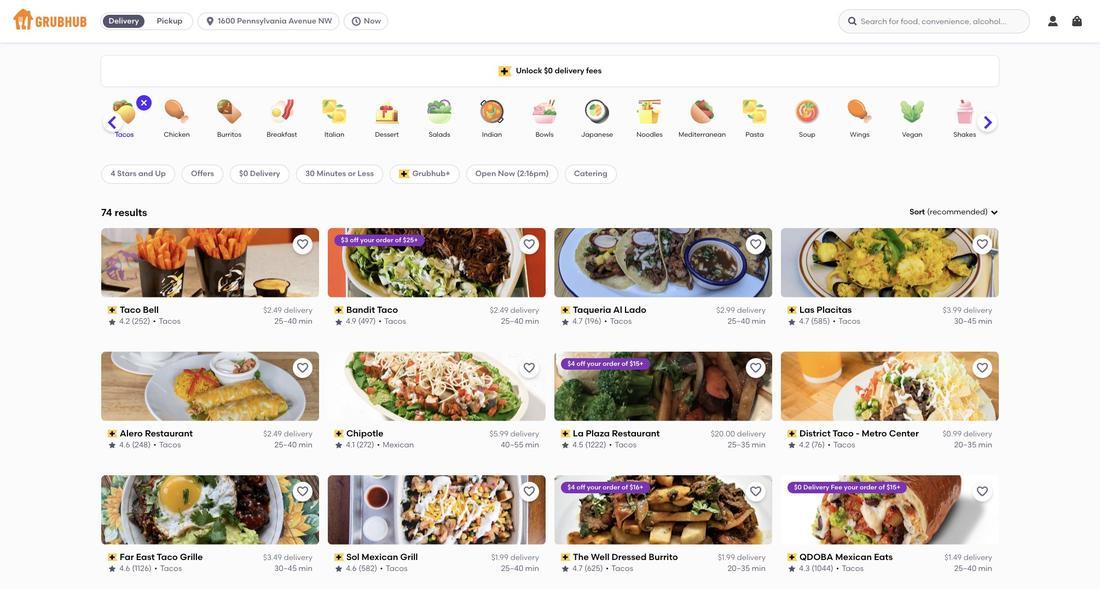 Task type: describe. For each thing, give the bounding box(es) containing it.
min for taco bell
[[299, 317, 313, 326]]

lado
[[624, 305, 646, 315]]

$4 off your order of $15+
[[568, 360, 644, 368]]

$1.49 delivery
[[945, 553, 992, 563]]

tacos for taqueria al lado
[[610, 317, 632, 326]]

italian
[[324, 131, 344, 138]]

las
[[799, 305, 815, 315]]

tacos for district taco - metro center
[[833, 441, 855, 450]]

bowls image
[[525, 100, 564, 124]]

min for far east taco grille
[[299, 564, 313, 574]]

order right fee
[[860, 484, 877, 491]]

stars
[[117, 169, 137, 179]]

order for plaza
[[603, 360, 620, 368]]

subscription pass image for sol mexican grill
[[334, 554, 344, 561]]

bandit taco logo image
[[328, 228, 546, 298]]

pickup button
[[147, 13, 193, 30]]

subscription pass image for far east taco grille
[[108, 554, 117, 561]]

$0 delivery fee your order of $15+
[[794, 484, 901, 491]]

(625)
[[585, 564, 603, 574]]

25–40 min for taqueria al lado
[[728, 317, 766, 326]]

4.7 for the well dressed burrito
[[573, 564, 583, 574]]

$1.49
[[945, 553, 962, 563]]

1600 pennsylvania avenue nw
[[218, 16, 332, 26]]

$2.99
[[716, 306, 735, 315]]

off for la
[[577, 360, 585, 368]]

star icon image for bandit taco
[[334, 318, 343, 326]]

4.2 (76)
[[799, 441, 825, 450]]

your right fee
[[844, 484, 858, 491]]

off for bandit
[[350, 236, 359, 244]]

$3.99 delivery
[[943, 306, 992, 315]]

dessert image
[[368, 100, 406, 124]]

• tacos for sol
[[380, 564, 408, 574]]

4.7 (196)
[[573, 317, 602, 326]]

less
[[358, 169, 374, 179]]

dressed
[[612, 552, 647, 562]]

$0.99
[[943, 430, 962, 439]]

save this restaurant image for alero restaurant
[[296, 362, 309, 375]]

4.2 for district taco - metro center
[[799, 441, 810, 450]]

eats
[[874, 552, 893, 562]]

$3.49 delivery
[[263, 553, 313, 563]]

shakes
[[954, 131, 976, 138]]

4.3
[[799, 564, 810, 574]]

4.9 (497)
[[346, 317, 376, 326]]

• tacos for far
[[154, 564, 182, 574]]

min for las placitas
[[978, 317, 992, 326]]

burritos image
[[210, 100, 248, 124]]

min for chipotle
[[525, 441, 539, 450]]

order for taco
[[376, 236, 393, 244]]

tacos for las placitas
[[839, 317, 860, 326]]

sort ( recommended )
[[910, 207, 988, 217]]

far
[[120, 552, 134, 562]]

noodles
[[637, 131, 663, 138]]

25–35 min
[[728, 441, 766, 450]]

2 restaurant from the left
[[612, 428, 660, 439]]

subscription pass image for la plaza restaurant
[[561, 430, 571, 438]]

25–40 min for bandit taco
[[501, 317, 539, 326]]

star icon image for taco bell
[[108, 318, 117, 326]]

0 vertical spatial $0
[[544, 66, 553, 75]]

subscription pass image for district taco - metro center
[[788, 430, 797, 438]]

tea
[[1012, 140, 1023, 148]]

• for far east taco grille
[[154, 564, 157, 574]]

of right fee
[[879, 484, 885, 491]]

unlock $0 delivery fees
[[516, 66, 602, 75]]

4.6 for far east taco grille
[[119, 564, 130, 574]]

delivery for far east taco grille
[[284, 553, 313, 563]]

• for the well dressed burrito
[[606, 564, 609, 574]]

30
[[305, 169, 315, 179]]

Search for food, convenience, alcohol... search field
[[839, 9, 1030, 33]]

your for taco
[[360, 236, 374, 244]]

• tacos for the
[[606, 564, 633, 574]]

$3
[[341, 236, 348, 244]]

coffee
[[1000, 131, 1021, 138]]

• tacos for taqueria
[[604, 317, 632, 326]]

taco bell logo image
[[101, 228, 319, 298]]

• for taqueria al lado
[[604, 317, 607, 326]]

taco up 4.2 (252)
[[120, 305, 141, 315]]

(582)
[[359, 564, 377, 574]]

tacos for alero restaurant
[[159, 441, 181, 450]]

none field containing sort
[[910, 207, 999, 218]]

$1.99 delivery for the well dressed burrito
[[718, 553, 766, 563]]

taqueria al lado
[[573, 305, 646, 315]]

• for chipotle
[[377, 441, 380, 450]]

or
[[348, 169, 356, 179]]

4.1 (272)
[[346, 441, 374, 450]]

al
[[613, 305, 622, 315]]

25–40 for sol mexican grill
[[501, 564, 523, 574]]

soup image
[[788, 100, 826, 124]]

svg image inside now "button"
[[351, 16, 362, 27]]

$25+
[[403, 236, 418, 244]]

fee
[[831, 484, 842, 491]]

(2:16pm)
[[517, 169, 549, 179]]

save this restaurant image for taco bell
[[296, 238, 309, 251]]

tacos for taco bell
[[159, 317, 181, 326]]

bandit
[[346, 305, 375, 315]]

$0 for $0 delivery
[[239, 169, 248, 179]]

74
[[101, 206, 112, 219]]

• mexican
[[377, 441, 414, 450]]

(585)
[[811, 317, 830, 326]]

la
[[573, 428, 584, 439]]

sort
[[910, 207, 925, 217]]

$0 delivery
[[239, 169, 280, 179]]

off for the
[[577, 484, 585, 491]]

star icon image for taqueria al lado
[[561, 318, 570, 326]]

• tacos for qdoba
[[836, 564, 864, 574]]

4.1
[[346, 441, 355, 450]]

2 horizontal spatial svg image
[[847, 16, 858, 27]]

svg image inside 1600 pennsylvania avenue nw button
[[205, 16, 216, 27]]

0 horizontal spatial svg image
[[140, 99, 148, 107]]

$2.49 for alero restaurant
[[263, 430, 282, 439]]

bandit taco
[[346, 305, 398, 315]]

40–55 min
[[501, 441, 539, 450]]

the
[[573, 552, 589, 562]]

$5.99 delivery
[[490, 430, 539, 439]]

$1.99 delivery for sol mexican grill
[[491, 553, 539, 563]]

$2.49 delivery for alero restaurant
[[263, 430, 313, 439]]

mexican for qdoba
[[835, 552, 872, 562]]

open
[[475, 169, 496, 179]]

min for the well dressed burrito
[[752, 564, 766, 574]]

alero restaurant
[[120, 428, 193, 439]]

indian image
[[473, 100, 511, 124]]

qdoba mexican eats logo image
[[781, 475, 999, 545]]

1 vertical spatial and
[[138, 169, 153, 179]]

delivery for taqueria al lado
[[737, 306, 766, 315]]

of for well
[[622, 484, 628, 491]]

east
[[136, 552, 155, 562]]

breakfast
[[267, 131, 297, 138]]

min for district taco - metro center
[[978, 441, 992, 450]]

pennsylvania
[[237, 16, 287, 26]]

delivery for qdoba mexican eats
[[964, 553, 992, 563]]

• for alero restaurant
[[153, 441, 156, 450]]

pickup
[[157, 16, 183, 26]]

star icon image for district taco - metro center
[[788, 441, 796, 450]]

• tacos for bandit
[[379, 317, 406, 326]]

20–35 for district taco - metro center
[[954, 441, 977, 450]]

(272)
[[357, 441, 374, 450]]

$1.99 for the well dressed burrito
[[718, 553, 735, 563]]

japanese
[[581, 131, 613, 138]]

well
[[591, 552, 610, 562]]

• for taco bell
[[153, 317, 156, 326]]

star icon image for the well dressed burrito
[[561, 565, 570, 574]]

25–40 for taco bell
[[274, 317, 297, 326]]

• tacos for taco
[[153, 317, 181, 326]]

tacos image
[[105, 100, 143, 124]]

4.6 (248)
[[119, 441, 151, 450]]

metro
[[862, 428, 887, 439]]

• tacos for las
[[833, 317, 860, 326]]

4.9
[[346, 317, 356, 326]]

qdoba mexican eats
[[799, 552, 893, 562]]

20–35 min for the well dressed burrito
[[728, 564, 766, 574]]

mediterranean image
[[683, 100, 721, 124]]

$2.49 for taco bell
[[263, 306, 282, 315]]

la plaza restaurant
[[573, 428, 660, 439]]

minutes
[[317, 169, 346, 179]]

delivery for the well dressed burrito
[[737, 553, 766, 563]]

mexican for •
[[383, 441, 414, 450]]

district taco - metro center
[[799, 428, 919, 439]]

min for bandit taco
[[525, 317, 539, 326]]

• for qdoba mexican eats
[[836, 564, 839, 574]]

shakes image
[[946, 100, 984, 124]]

• tacos for la
[[609, 441, 637, 450]]

placitas
[[817, 305, 852, 315]]

min for taqueria al lado
[[752, 317, 766, 326]]

results
[[115, 206, 147, 219]]

delivery for la plaza restaurant
[[737, 430, 766, 439]]



Task type: locate. For each thing, give the bounding box(es) containing it.
bell
[[143, 305, 159, 315]]

$2.49 delivery for bandit taco
[[490, 306, 539, 315]]

now right nw
[[364, 16, 381, 26]]

star icon image left 4.3
[[788, 565, 796, 574]]

0 vertical spatial grubhub plus flag logo image
[[498, 66, 512, 76]]

• tacos down the well dressed burrito
[[606, 564, 633, 574]]

• tacos down placitas
[[833, 317, 860, 326]]

4.2 left (76) at the right bottom of page
[[799, 441, 810, 450]]

district taco - metro center logo image
[[781, 352, 999, 421]]

• tacos down the bell
[[153, 317, 181, 326]]

star icon image for alero restaurant
[[108, 441, 117, 450]]

4.7 for taqueria al lado
[[573, 317, 583, 326]]

1600
[[218, 16, 235, 26]]

0 horizontal spatial delivery
[[109, 16, 139, 26]]

grubhub plus flag logo image for grubhub+
[[399, 170, 410, 179]]

4 stars and up
[[111, 169, 166, 179]]

restaurant up (248)
[[145, 428, 193, 439]]

delivery
[[555, 66, 584, 75], [284, 306, 313, 315], [510, 306, 539, 315], [737, 306, 766, 315], [964, 306, 992, 315], [284, 430, 313, 439], [510, 430, 539, 439], [737, 430, 766, 439], [964, 430, 992, 439], [284, 553, 313, 563], [510, 553, 539, 563], [737, 553, 766, 563], [964, 553, 992, 563]]

taqueria
[[573, 305, 611, 315]]

star icon image left 4.7 (196) at the right
[[561, 318, 570, 326]]

star icon image for la plaza restaurant
[[561, 441, 570, 450]]

of left $25+
[[395, 236, 401, 244]]

indian
[[482, 131, 502, 138]]

25–35
[[728, 441, 750, 450]]

tacos down qdoba mexican eats
[[842, 564, 864, 574]]

tacos down alero restaurant
[[159, 441, 181, 450]]

0 horizontal spatial now
[[364, 16, 381, 26]]

1 horizontal spatial svg image
[[351, 16, 362, 27]]

now button
[[344, 13, 393, 30]]

vegan image
[[893, 100, 932, 124]]

subscription pass image left qdoba
[[788, 554, 797, 561]]

burrito
[[649, 552, 678, 562]]

0 horizontal spatial restaurant
[[145, 428, 193, 439]]

mexican
[[383, 441, 414, 450], [362, 552, 398, 562], [835, 552, 872, 562]]

and up 'tea'
[[1023, 131, 1035, 138]]

tacos down the well dressed burrito
[[612, 564, 633, 574]]

qdoba
[[799, 552, 833, 562]]

min for la plaza restaurant
[[752, 441, 766, 450]]

• tacos down alero restaurant
[[153, 441, 181, 450]]

0 vertical spatial 30–45 min
[[954, 317, 992, 326]]

plaza
[[586, 428, 610, 439]]

and inside coffee and tea
[[1023, 131, 1035, 138]]

mexican left eats
[[835, 552, 872, 562]]

la plaza restaurant logo image
[[554, 352, 772, 421]]

1 vertical spatial delivery
[[250, 169, 280, 179]]

• for la plaza restaurant
[[609, 441, 612, 450]]

0 vertical spatial 30–45
[[954, 317, 977, 326]]

0 horizontal spatial and
[[138, 169, 153, 179]]

star icon image for far east taco grille
[[108, 565, 117, 574]]

4.3 (1044)
[[799, 564, 833, 574]]

save this restaurant image
[[296, 238, 309, 251], [523, 238, 536, 251], [749, 238, 762, 251], [296, 362, 309, 375], [523, 485, 536, 498]]

$16+
[[630, 484, 644, 491]]

0 vertical spatial 20–35
[[954, 441, 977, 450]]

0 vertical spatial 4.2
[[119, 317, 130, 326]]

main navigation navigation
[[0, 0, 1100, 43]]

25–40 for qdoba mexican eats
[[954, 564, 977, 574]]

fees
[[586, 66, 602, 75]]

0 vertical spatial $4
[[568, 360, 575, 368]]

$4 off your order of $16+
[[568, 484, 644, 491]]

of down al
[[622, 360, 628, 368]]

$4 for the
[[568, 484, 575, 491]]

2 vertical spatial $0
[[794, 484, 802, 491]]

30–45 min for far east taco grille
[[274, 564, 313, 574]]

74 results
[[101, 206, 147, 219]]

mediterranean
[[679, 131, 726, 138]]

of for taco
[[395, 236, 401, 244]]

subscription pass image left taco bell at left bottom
[[108, 307, 117, 314]]

mexican for sol
[[362, 552, 398, 562]]

subscription pass image left bandit
[[334, 307, 344, 314]]

district
[[799, 428, 831, 439]]

subscription pass image for bandit taco
[[334, 307, 344, 314]]

your for plaza
[[587, 360, 601, 368]]

subscription pass image
[[108, 307, 117, 314], [561, 307, 571, 314], [788, 430, 797, 438], [108, 554, 117, 561], [334, 554, 344, 561], [788, 554, 797, 561]]

• tacos
[[153, 317, 181, 326], [379, 317, 406, 326], [604, 317, 632, 326], [833, 317, 860, 326], [153, 441, 181, 450], [609, 441, 637, 450], [828, 441, 855, 450], [154, 564, 182, 574], [380, 564, 408, 574], [606, 564, 633, 574], [836, 564, 864, 574]]

chicken image
[[158, 100, 196, 124]]

1600 pennsylvania avenue nw button
[[198, 13, 344, 30]]

star icon image for qdoba mexican eats
[[788, 565, 796, 574]]

(196)
[[585, 317, 602, 326]]

tacos down grill at the bottom of the page
[[386, 564, 408, 574]]

star icon image left 4.9
[[334, 318, 343, 326]]

0 vertical spatial now
[[364, 16, 381, 26]]

alero restaurant logo image
[[101, 352, 319, 421]]

coffee and tea image
[[998, 100, 1037, 124]]

$2.49 delivery for taco bell
[[263, 306, 313, 315]]

4.6 down alero
[[119, 441, 130, 450]]

delivery for bandit taco
[[510, 306, 539, 315]]

star icon image for las placitas
[[788, 318, 796, 326]]

subscription pass image left far on the bottom of the page
[[108, 554, 117, 561]]

order for well
[[603, 484, 620, 491]]

star icon image left 4.2 (252)
[[108, 318, 117, 326]]

0 vertical spatial off
[[350, 236, 359, 244]]

mexican right (272)
[[383, 441, 414, 450]]

4.5
[[573, 441, 583, 450]]

grubhub plus flag logo image
[[498, 66, 512, 76], [399, 170, 410, 179]]

1 vertical spatial $15+
[[887, 484, 901, 491]]

1 $1.99 from the left
[[491, 553, 509, 563]]

1 horizontal spatial 20–35 min
[[954, 441, 992, 450]]

open now (2:16pm)
[[475, 169, 549, 179]]

• tacos down the 'la plaza restaurant'
[[609, 441, 637, 450]]

• tacos for alero
[[153, 441, 181, 450]]

0 horizontal spatial $0
[[239, 169, 248, 179]]

save this restaurant image for taqueria al lado
[[749, 238, 762, 251]]

las placitas
[[799, 305, 852, 315]]

sol
[[346, 552, 359, 562]]

burritos
[[217, 131, 241, 138]]

$0.99 delivery
[[943, 430, 992, 439]]

now right open
[[498, 169, 515, 179]]

• tacos down the sol mexican grill on the bottom of page
[[380, 564, 408, 574]]

vegan
[[902, 131, 923, 138]]

4.6 for sol mexican grill
[[346, 564, 357, 574]]

$0
[[544, 66, 553, 75], [239, 169, 248, 179], [794, 484, 802, 491]]

2 $1.99 from the left
[[718, 553, 735, 563]]

30–45 min down $3.99 delivery
[[954, 317, 992, 326]]

$4
[[568, 360, 575, 368], [568, 484, 575, 491]]

save this restaurant image for sol mexican grill
[[523, 485, 536, 498]]

1 horizontal spatial 30–45
[[954, 317, 977, 326]]

1 vertical spatial $0
[[239, 169, 248, 179]]

tacos down placitas
[[839, 317, 860, 326]]

25–40 for taqueria al lado
[[728, 317, 750, 326]]

$4 for la
[[568, 360, 575, 368]]

4.7 down las
[[799, 317, 809, 326]]

• right '(625)'
[[606, 564, 609, 574]]

$4 down the 4.5 on the bottom of page
[[568, 484, 575, 491]]

star icon image
[[108, 318, 117, 326], [334, 318, 343, 326], [561, 318, 570, 326], [788, 318, 796, 326], [108, 441, 117, 450], [334, 441, 343, 450], [561, 441, 570, 450], [788, 441, 796, 450], [108, 565, 117, 574], [334, 565, 343, 574], [561, 565, 570, 574], [788, 565, 796, 574]]

$3.99
[[943, 306, 962, 315]]

breakfast image
[[263, 100, 301, 124]]

off down the 4.5 on the bottom of page
[[577, 484, 585, 491]]

0 vertical spatial 20–35 min
[[954, 441, 992, 450]]

1 $4 from the top
[[568, 360, 575, 368]]

pasta image
[[736, 100, 774, 124]]

off down 4.7 (196) at the right
[[577, 360, 585, 368]]

your for well
[[587, 484, 601, 491]]

wings image
[[841, 100, 879, 124]]

save this restaurant image
[[976, 238, 989, 251], [523, 362, 536, 375], [749, 362, 762, 375], [976, 362, 989, 375], [296, 485, 309, 498], [749, 485, 762, 498], [976, 485, 989, 498]]

(497)
[[358, 317, 376, 326]]

30 minutes or less
[[305, 169, 374, 179]]

40–55
[[501, 441, 523, 450]]

• tacos down the far east taco grille
[[154, 564, 182, 574]]

2 horizontal spatial $0
[[794, 484, 802, 491]]

tacos down the bandit taco
[[384, 317, 406, 326]]

1 horizontal spatial $0
[[544, 66, 553, 75]]

order left $25+
[[376, 236, 393, 244]]

0 horizontal spatial grubhub plus flag logo image
[[399, 170, 410, 179]]

of left $16+
[[622, 484, 628, 491]]

1 $1.99 delivery from the left
[[491, 553, 539, 563]]

grubhub plus flag logo image left unlock
[[498, 66, 512, 76]]

4.7 left (196)
[[573, 317, 583, 326]]

subscription pass image left sol
[[334, 554, 344, 561]]

• tacos down the bandit taco
[[379, 317, 406, 326]]

subscription pass image
[[334, 307, 344, 314], [788, 307, 797, 314], [108, 430, 117, 438], [334, 430, 344, 438], [561, 430, 571, 438], [561, 554, 571, 561]]

1 horizontal spatial 4.2
[[799, 441, 810, 450]]

las placitas logo image
[[781, 228, 999, 298]]

your down (1222)
[[587, 484, 601, 491]]

$0 right unlock
[[544, 66, 553, 75]]

0 horizontal spatial 30–45 min
[[274, 564, 313, 574]]

italian image
[[315, 100, 354, 124]]

delivery for sol mexican grill
[[510, 553, 539, 563]]

(1222)
[[585, 441, 606, 450]]

None field
[[910, 207, 999, 218]]

taco right east
[[157, 552, 178, 562]]

off
[[350, 236, 359, 244], [577, 360, 585, 368], [577, 484, 585, 491]]

restaurant right plaza
[[612, 428, 660, 439]]

dessert
[[375, 131, 399, 138]]

• down the bell
[[153, 317, 156, 326]]

1 horizontal spatial restaurant
[[612, 428, 660, 439]]

$20.00 delivery
[[711, 430, 766, 439]]

star icon image left 4.7 (625)
[[561, 565, 570, 574]]

subscription pass image for qdoba mexican eats
[[788, 554, 797, 561]]

taco
[[120, 305, 141, 315], [377, 305, 398, 315], [833, 428, 854, 439], [157, 552, 178, 562]]

taco left -
[[833, 428, 854, 439]]

$0 left fee
[[794, 484, 802, 491]]

off right $3
[[350, 236, 359, 244]]

mexican up (582)
[[362, 552, 398, 562]]

subscription pass image left district
[[788, 430, 797, 438]]

1 vertical spatial 20–35
[[728, 564, 750, 574]]

$3 off your order of $25+
[[341, 236, 418, 244]]

grill
[[400, 552, 418, 562]]

the well dressed burrito
[[573, 552, 678, 562]]

• right (272)
[[377, 441, 380, 450]]

4.6 down sol
[[346, 564, 357, 574]]

delivery button
[[101, 13, 147, 30]]

1 vertical spatial 30–45
[[274, 564, 297, 574]]

tacos for bandit taco
[[384, 317, 406, 326]]

order left $16+
[[603, 484, 620, 491]]

tacos down al
[[610, 317, 632, 326]]

catering
[[574, 169, 607, 179]]

• down the 'la plaza restaurant'
[[609, 441, 612, 450]]

$0 right offers
[[239, 169, 248, 179]]

and left up
[[138, 169, 153, 179]]

star icon image left the 4.5 on the bottom of page
[[561, 441, 570, 450]]

4.7 (585)
[[799, 317, 830, 326]]

0 horizontal spatial 30–45
[[274, 564, 297, 574]]

30–45
[[954, 317, 977, 326], [274, 564, 297, 574]]

svg image
[[1046, 15, 1060, 28], [1071, 15, 1084, 28], [205, 16, 216, 27], [990, 208, 999, 217]]

1 vertical spatial grubhub plus flag logo image
[[399, 170, 410, 179]]

4.6
[[119, 441, 130, 450], [119, 564, 130, 574], [346, 564, 357, 574]]

noodles image
[[631, 100, 669, 124]]

1 horizontal spatial $1.99 delivery
[[718, 553, 766, 563]]

delivery down breakfast
[[250, 169, 280, 179]]

1 horizontal spatial delivery
[[250, 169, 280, 179]]

• for district taco - metro center
[[828, 441, 831, 450]]

25–40 min for qdoba mexican eats
[[954, 564, 992, 574]]

)
[[985, 207, 988, 217]]

0 vertical spatial $15+
[[630, 360, 644, 368]]

your right $3
[[360, 236, 374, 244]]

subscription pass image left alero
[[108, 430, 117, 438]]

delivery left pickup
[[109, 16, 139, 26]]

japanese image
[[578, 100, 616, 124]]

now inside now "button"
[[364, 16, 381, 26]]

1 horizontal spatial $1.99
[[718, 553, 735, 563]]

• for las placitas
[[833, 317, 836, 326]]

4.6 (1126)
[[119, 564, 152, 574]]

• right (76) at the right bottom of page
[[828, 441, 831, 450]]

taco right bandit
[[377, 305, 398, 315]]

30–45 min for las placitas
[[954, 317, 992, 326]]

subscription pass image for taqueria al lado
[[561, 307, 571, 314]]

bowls
[[536, 131, 554, 138]]

sol mexican grill logo image
[[328, 475, 546, 545]]

$20.00
[[711, 430, 735, 439]]

25–40 for bandit taco
[[501, 317, 523, 326]]

• tacos down al
[[604, 317, 632, 326]]

30–45 down $3.99 delivery
[[954, 317, 977, 326]]

delivery for las placitas
[[964, 306, 992, 315]]

• down qdoba mexican eats
[[836, 564, 839, 574]]

0 vertical spatial and
[[1023, 131, 1035, 138]]

taqueria al lado logo image
[[554, 228, 772, 298]]

$2.49 delivery
[[263, 306, 313, 315], [490, 306, 539, 315], [263, 430, 313, 439]]

• tacos down qdoba mexican eats
[[836, 564, 864, 574]]

delivery for $0 delivery fee your order of $15+
[[803, 484, 829, 491]]

1 vertical spatial 4.2
[[799, 441, 810, 450]]

0 horizontal spatial 20–35
[[728, 564, 750, 574]]

4.7 for las placitas
[[799, 317, 809, 326]]

• down the taqueria al lado
[[604, 317, 607, 326]]

25–40
[[274, 317, 297, 326], [501, 317, 523, 326], [728, 317, 750, 326], [274, 441, 297, 450], [501, 564, 523, 574], [954, 564, 977, 574]]

tacos down the 'la plaza restaurant'
[[615, 441, 637, 450]]

1 vertical spatial now
[[498, 169, 515, 179]]

subscription pass image for las placitas
[[788, 307, 797, 314]]

(1126)
[[132, 564, 152, 574]]

30–45 min down $3.49 delivery
[[274, 564, 313, 574]]

(252)
[[132, 317, 150, 326]]

25–40 min for alero restaurant
[[274, 441, 313, 450]]

• tacos for district
[[828, 441, 855, 450]]

30–45 for far east taco grille
[[274, 564, 297, 574]]

delivery for alero restaurant
[[284, 430, 313, 439]]

-
[[856, 428, 860, 439]]

star icon image left 4.7 (585)
[[788, 318, 796, 326]]

2 $4 from the top
[[568, 484, 575, 491]]

2 vertical spatial off
[[577, 484, 585, 491]]

4.6 down far on the bottom of the page
[[119, 564, 130, 574]]

delivery for district taco - metro center
[[964, 430, 992, 439]]

1 horizontal spatial 30–45 min
[[954, 317, 992, 326]]

pasta
[[746, 131, 764, 138]]

$1.99
[[491, 553, 509, 563], [718, 553, 735, 563]]

subscription pass image left taqueria on the bottom right
[[561, 307, 571, 314]]

$4 down 4.7 (196) at the right
[[568, 360, 575, 368]]

4.6 for alero restaurant
[[119, 441, 130, 450]]

30–45 for las placitas
[[954, 317, 977, 326]]

0 horizontal spatial 20–35 min
[[728, 564, 766, 574]]

delivery inside delivery button
[[109, 16, 139, 26]]

$2.49
[[263, 306, 282, 315], [490, 306, 509, 315], [263, 430, 282, 439]]

• right (497)
[[379, 317, 382, 326]]

1 vertical spatial off
[[577, 360, 585, 368]]

tacos down tacos image
[[115, 131, 134, 138]]

subscription pass image for alero restaurant
[[108, 430, 117, 438]]

order down the taqueria al lado
[[603, 360, 620, 368]]

1 horizontal spatial now
[[498, 169, 515, 179]]

(248)
[[132, 441, 151, 450]]

1 restaurant from the left
[[145, 428, 193, 439]]

tacos for the well dressed burrito
[[612, 564, 633, 574]]

grubhub plus flag logo image left the 'grubhub+'
[[399, 170, 410, 179]]

tacos for la plaza restaurant
[[615, 441, 637, 450]]

subscription pass image left las
[[788, 307, 797, 314]]

2 $1.99 delivery from the left
[[718, 553, 766, 563]]

0 horizontal spatial 4.2
[[119, 317, 130, 326]]

1 horizontal spatial grubhub plus flag logo image
[[498, 66, 512, 76]]

the well dressed burrito logo image
[[554, 475, 772, 545]]

• down the sol mexican grill on the bottom of page
[[380, 564, 383, 574]]

offers
[[191, 169, 214, 179]]

delivery for taco bell
[[284, 306, 313, 315]]

4.7 down the
[[573, 564, 583, 574]]

salads image
[[420, 100, 459, 124]]

chipotle logo image
[[328, 352, 546, 421]]

up
[[155, 169, 166, 179]]

1 horizontal spatial 20–35
[[954, 441, 977, 450]]

2 horizontal spatial delivery
[[803, 484, 829, 491]]

4.2 left (252)
[[119, 317, 130, 326]]

2 vertical spatial delivery
[[803, 484, 829, 491]]

tacos down district taco - metro center
[[833, 441, 855, 450]]

4.2
[[119, 317, 130, 326], [799, 441, 810, 450]]

1 horizontal spatial $15+
[[887, 484, 901, 491]]

$1.99 for sol mexican grill
[[491, 553, 509, 563]]

• for sol mexican grill
[[380, 564, 383, 574]]

coffee and tea
[[1000, 131, 1035, 148]]

your down (196)
[[587, 360, 601, 368]]

$3.49
[[263, 553, 282, 563]]

1 horizontal spatial and
[[1023, 131, 1035, 138]]

alero
[[120, 428, 143, 439]]

0 vertical spatial delivery
[[109, 16, 139, 26]]

min for qdoba mexican eats
[[978, 564, 992, 574]]

4.6 (582)
[[346, 564, 377, 574]]

taco bell
[[120, 305, 159, 315]]

1 vertical spatial $4
[[568, 484, 575, 491]]

0 horizontal spatial $15+
[[630, 360, 644, 368]]

star icon image left "4.6 (1126)"
[[108, 565, 117, 574]]

star icon image left 4.1
[[334, 441, 343, 450]]

subscription pass image for taco bell
[[108, 307, 117, 314]]

0 horizontal spatial $1.99
[[491, 553, 509, 563]]

30–45 min
[[954, 317, 992, 326], [274, 564, 313, 574]]

tacos for qdoba mexican eats
[[842, 564, 864, 574]]

• down alero restaurant
[[153, 441, 156, 450]]

tacos down the far east taco grille
[[160, 564, 182, 574]]

1 vertical spatial 20–35 min
[[728, 564, 766, 574]]

far east taco grille logo image
[[101, 475, 319, 545]]

svg image inside field
[[990, 208, 999, 217]]

star icon image left 4.6 (248)
[[108, 441, 117, 450]]

$2.49 for bandit taco
[[490, 306, 509, 315]]

svg image
[[351, 16, 362, 27], [847, 16, 858, 27], [140, 99, 148, 107]]

• down the far east taco grille
[[154, 564, 157, 574]]

1 vertical spatial 30–45 min
[[274, 564, 313, 574]]

0 horizontal spatial $1.99 delivery
[[491, 553, 539, 563]]

20–35 min for district taco - metro center
[[954, 441, 992, 450]]

25–40 for alero restaurant
[[274, 441, 297, 450]]

subscription pass image left chipotle
[[334, 430, 344, 438]]



Task type: vqa. For each thing, say whether or not it's contained in the screenshot.


